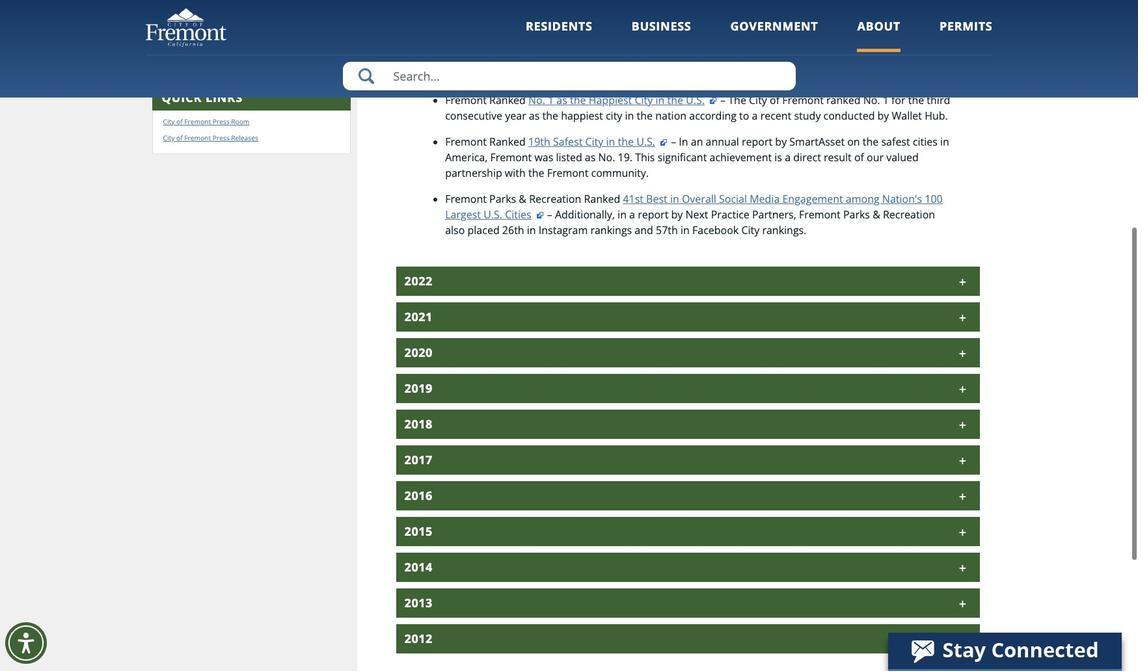Task type: locate. For each thing, give the bounding box(es) containing it.
consecutive inside – the city of fremont ranked no. 1 for the third consecutive year as the happiest city in the nation according to a recent study conducted by wallet hub.
[[445, 109, 503, 123]]

1 horizontal spatial conducted
[[824, 109, 875, 123]]

ranked inside – the city of fremont ranked no. 1 for the third consecutive year as the happiest city in the nation according to a recent study conducted by wallet hub.
[[827, 93, 861, 107]]

– left 'in'
[[671, 135, 676, 149]]

report up achievement
[[742, 135, 773, 149]]

by up 57th at top right
[[671, 208, 683, 222]]

best
[[856, 0, 877, 8], [543, 51, 563, 66]]

0 vertical spatial u.s.
[[686, 93, 705, 107]]

country inside the '– the city of fremont ranked no. 4  as best city for women in the country according to a recent study conducted by wallet hub.'
[[476, 10, 513, 24]]

1 vertical spatial wallet
[[445, 67, 476, 81]]

parks down among
[[844, 208, 870, 222]]

recreation
[[529, 192, 581, 206], [883, 208, 935, 222]]

0 vertical spatial ranked
[[778, 0, 812, 8]]

of down government
[[748, 36, 757, 50]]

tab list containing 2022
[[396, 0, 980, 654]]

to up fremont ranked no. 1 best city to raise a family
[[566, 10, 576, 24]]

the inside – the city of fremont ranked no. 1 for the second consecutive year as best place to raise a family in the country according to a recent study conducted by wallet hub.
[[706, 36, 724, 50]]

the down the '– the city of fremont ranked no. 4  as best city for women in the country according to a recent study conducted by wallet hub.'
[[706, 36, 724, 50]]

0 horizontal spatial the
[[706, 36, 724, 50]]

1 inside – the city of fremont ranked no. 1 for the second consecutive year as best place to raise a family in the country according to a recent study conducted by wallet hub.
[[861, 36, 867, 50]]

nation's
[[883, 192, 922, 206]]

1 vertical spatial recreation
[[883, 208, 935, 222]]

city of fremont press releases
[[163, 134, 258, 143]]

year
[[505, 51, 526, 66], [505, 109, 526, 123]]

parks up cities
[[490, 192, 516, 206]]

a up achievement
[[752, 109, 758, 123]]

ranked
[[490, 36, 526, 50], [490, 93, 526, 107], [490, 135, 526, 149], [584, 192, 620, 206]]

result
[[824, 150, 852, 165]]

year down fremont ranked no. 1 best city to raise a family
[[505, 51, 526, 66]]

family
[[651, 36, 682, 50]]

city down happiest at the right
[[606, 109, 623, 123]]

additionally,
[[555, 208, 615, 222]]

0 vertical spatial report
[[742, 135, 773, 149]]

according down government
[[744, 51, 792, 66]]

report inside – in an annual report by smartasset on the safest cities in america, fremont was listed as no. 19. this significant achievement is a direct result of our valued partnership with the fremont community.
[[742, 135, 773, 149]]

of down 'city of fremont press' link
[[176, 134, 183, 143]]

0 vertical spatial conducted
[[650, 10, 701, 24]]

1 up safest
[[883, 93, 889, 107]]

hub. inside the '– the city of fremont ranked no. 4  as best city for women in the country according to a recent study conducted by wallet hub.'
[[751, 10, 774, 24]]

1 vertical spatial parks
[[844, 208, 870, 222]]

1 vertical spatial city
[[606, 109, 623, 123]]

1 press from the top
[[213, 117, 229, 126]]

best up about
[[856, 0, 877, 8]]

0 vertical spatial the
[[706, 36, 724, 50]]

2 vertical spatial according
[[690, 109, 737, 123]]

no. down about
[[841, 36, 858, 50]]

quick links
[[162, 90, 243, 105]]

0 vertical spatial wallet
[[718, 10, 749, 24]]

0 vertical spatial country
[[476, 10, 513, 24]]

fremont inside – the city of fremont ranked no. 1 for the third consecutive year as the happiest city in the nation according to a recent study conducted by wallet hub.
[[783, 93, 824, 107]]

ranked left 19th at the top of the page
[[490, 135, 526, 149]]

report
[[742, 135, 773, 149], [638, 208, 669, 222]]

19th
[[529, 135, 551, 149]]

fremont
[[734, 0, 775, 8], [445, 36, 487, 50], [760, 36, 801, 50], [445, 93, 487, 107], [783, 93, 824, 107], [184, 117, 211, 126], [184, 134, 211, 143], [445, 135, 487, 149], [491, 150, 532, 165], [547, 166, 589, 180], [445, 192, 487, 206], [799, 208, 841, 222]]

as up 19th at the top of the page
[[529, 109, 540, 123]]

year up fremont ranked 19th safest city in the u.s.
[[505, 109, 526, 123]]

ranked up on
[[827, 93, 861, 107]]

according up the annual
[[690, 109, 737, 123]]

1 horizontal spatial country
[[704, 51, 742, 66]]

– inside – the city of fremont ranked no. 1 for the third consecutive year as the happiest city in the nation according to a recent study conducted by wallet hub.
[[721, 93, 726, 107]]

0 vertical spatial recreation
[[529, 192, 581, 206]]

1 vertical spatial press
[[213, 134, 229, 143]]

1 vertical spatial hub.
[[478, 67, 501, 81]]

an
[[691, 135, 703, 149]]

ranked down 4
[[804, 36, 838, 50]]

study up raise
[[621, 10, 647, 24]]

& up cities
[[519, 192, 527, 206]]

0 horizontal spatial according
[[516, 10, 563, 24]]

2012
[[405, 631, 433, 647]]

0 horizontal spatial &
[[519, 192, 527, 206]]

2 horizontal spatial conducted
[[879, 51, 930, 66]]

by
[[704, 10, 716, 24], [933, 51, 944, 66], [878, 109, 889, 123], [776, 135, 787, 149], [671, 208, 683, 222]]

recreation up instagram
[[529, 192, 581, 206]]

of left our
[[855, 150, 864, 165]]

– inside – in an annual report by smartasset on the safest cities in america, fremont was listed as no. 19. this significant achievement is a direct result of our valued partnership with the fremont community.
[[671, 135, 676, 149]]

u.s.
[[686, 93, 705, 107], [637, 135, 655, 149], [484, 208, 503, 222]]

no. inside – in an annual report by smartasset on the safest cities in america, fremont was listed as no. 19. this significant achievement is a direct result of our valued partnership with the fremont community.
[[599, 150, 615, 165]]

according inside – the city of fremont ranked no. 1 for the second consecutive year as best place to raise a family in the country according to a recent study conducted by wallet hub.
[[744, 51, 792, 66]]

study
[[621, 10, 647, 24], [849, 51, 876, 66], [794, 109, 821, 123]]

wallet
[[718, 10, 749, 24], [445, 67, 476, 81], [892, 109, 922, 123]]

– down the '– the city of fremont ranked no. 4  as best city for women in the country according to a recent study conducted by wallet hub.'
[[698, 36, 703, 50]]

partners,
[[752, 208, 797, 222]]

consecutive inside – the city of fremont ranked no. 1 for the second consecutive year as best place to raise a family in the country according to a recent study conducted by wallet hub.
[[445, 51, 503, 66]]

wallet inside – the city of fremont ranked no. 1 for the second consecutive year as best place to raise a family in the country according to a recent study conducted by wallet hub.
[[445, 67, 476, 81]]

city of fremont press link
[[163, 117, 229, 126]]

– up instagram
[[547, 208, 552, 222]]

– up the annual
[[721, 93, 726, 107]]

1
[[548, 36, 554, 50], [861, 36, 867, 50], [548, 93, 554, 107], [883, 93, 889, 107]]

conducted down – the
[[650, 10, 701, 24]]

&
[[519, 192, 527, 206], [873, 208, 881, 222]]

1 horizontal spatial report
[[742, 135, 773, 149]]

city
[[880, 0, 897, 8], [606, 109, 623, 123]]

best inside the '– the city of fremont ranked no. 4  as best city for women in the country according to a recent study conducted by wallet hub.'
[[856, 0, 877, 8]]

according inside the '– the city of fremont ranked no. 4  as best city for women in the country according to a recent study conducted by wallet hub.'
[[516, 10, 563, 24]]

practice
[[711, 208, 750, 222]]

1 vertical spatial report
[[638, 208, 669, 222]]

41st best in overall social media engagement among nation's 100 largest u.s. cities
[[445, 192, 943, 222]]

study down about
[[849, 51, 876, 66]]

with
[[505, 166, 526, 180]]

1 horizontal spatial study
[[794, 109, 821, 123]]

recent left about link
[[815, 51, 847, 66]]

0 horizontal spatial city
[[606, 109, 623, 123]]

as inside – in an annual report by smartasset on the safest cities in america, fremont was listed as no. 19. this significant achievement is a direct result of our valued partnership with the fremont community.
[[585, 150, 596, 165]]

city up about
[[880, 0, 897, 8]]

1 horizontal spatial the
[[729, 93, 747, 107]]

ranked up additionally,
[[584, 192, 620, 206]]

0 horizontal spatial conducted
[[650, 10, 701, 24]]

– for fremont ranked no. 1 as the happiest city in the u.s.
[[721, 93, 726, 107]]

a right is
[[785, 150, 791, 165]]

conducted down second
[[879, 51, 930, 66]]

0 horizontal spatial parks
[[490, 192, 516, 206]]

1 vertical spatial study
[[849, 51, 876, 66]]

2 horizontal spatial u.s.
[[686, 93, 705, 107]]

a inside – in an annual report by smartasset on the safest cities in america, fremont was listed as no. 19. this significant achievement is a direct result of our valued partnership with the fremont community.
[[785, 150, 791, 165]]

in inside 41st best in overall social media engagement among nation's 100 largest u.s. cities
[[670, 192, 679, 206]]

of right – the
[[721, 0, 731, 8]]

ranked up fremont ranked 19th safest city in the u.s.
[[490, 93, 526, 107]]

0 vertical spatial study
[[621, 10, 647, 24]]

0 vertical spatial year
[[505, 51, 526, 66]]

best inside 41st best in overall social media engagement among nation's 100 largest u.s. cities
[[646, 192, 668, 206]]

recent up is
[[761, 109, 792, 123]]

1 vertical spatial &
[[873, 208, 881, 222]]

1 year from the top
[[505, 51, 526, 66]]

1 horizontal spatial city
[[880, 0, 897, 8]]

1 vertical spatial according
[[744, 51, 792, 66]]

2 consecutive from the top
[[445, 109, 503, 123]]

2 year from the top
[[505, 109, 526, 123]]

residents link
[[526, 18, 593, 52]]

by inside – in an annual report by smartasset on the safest cities in america, fremont was listed as no. 19. this significant achievement is a direct result of our valued partnership with the fremont community.
[[776, 135, 787, 149]]

1 vertical spatial best
[[646, 192, 668, 206]]

year for no. 1 best city to raise a family
[[505, 51, 526, 66]]

2 vertical spatial study
[[794, 109, 821, 123]]

recent up 'no. 1 best city to raise a family' link
[[587, 10, 618, 24]]

41st best in overall social media engagement among nation's 100 largest u.s. cities link
[[445, 192, 943, 222]]

in inside – the city of fremont ranked no. 1 for the second consecutive year as best place to raise a family in the country according to a recent study conducted by wallet hub.
[[674, 51, 683, 66]]

a up fremont ranked no. 1 best city to raise a family
[[578, 10, 584, 24]]

no. down the 'residents'
[[529, 36, 545, 50]]

in inside – the city of fremont ranked no. 1 for the third consecutive year as the happiest city in the nation according to a recent study conducted by wallet hub.
[[625, 109, 634, 123]]

according up fremont ranked no. 1 best city to raise a family
[[516, 10, 563, 24]]

to
[[566, 10, 576, 24], [602, 36, 612, 50], [594, 51, 604, 66], [794, 51, 804, 66], [740, 109, 750, 123]]

no. inside – the city of fremont ranked no. 1 for the third consecutive year as the happiest city in the nation according to a recent study conducted by wallet hub.
[[864, 93, 880, 107]]

consecutive
[[445, 51, 503, 66], [445, 109, 503, 123]]

2 vertical spatial hub.
[[925, 109, 948, 123]]

2 press from the top
[[213, 134, 229, 143]]

wallet inside the '– the city of fremont ranked no. 4  as best city for women in the country according to a recent study conducted by wallet hub.'
[[718, 10, 749, 24]]

among
[[846, 192, 880, 206]]

1 horizontal spatial best
[[646, 192, 668, 206]]

2 vertical spatial recent
[[761, 109, 792, 123]]

2 vertical spatial for
[[892, 93, 906, 107]]

2 horizontal spatial according
[[744, 51, 792, 66]]

– the city of fremont ranked no. 4  as best city for women in the country according to a recent study conducted by wallet hub.
[[445, 0, 952, 24]]

as down 19th safest city in the u.s. link
[[585, 150, 596, 165]]

hub.
[[751, 10, 774, 24], [478, 67, 501, 81], [925, 109, 948, 123]]

2018
[[405, 417, 433, 432]]

year inside – the city of fremont ranked no. 1 for the third consecutive year as the happiest city in the nation according to a recent study conducted by wallet hub.
[[505, 109, 526, 123]]

nation
[[656, 109, 687, 123]]

0 horizontal spatial u.s.
[[484, 208, 503, 222]]

– the city of fremont ranked no. 1 for the third consecutive year as the happiest city in the nation according to a recent study conducted by wallet hub.
[[445, 93, 951, 123]]

press left room at the left top of page
[[213, 117, 229, 126]]

no. down 19th safest city in the u.s. link
[[599, 150, 615, 165]]

2 horizontal spatial recent
[[815, 51, 847, 66]]

press down the city of fremont press room
[[213, 134, 229, 143]]

for left women
[[899, 0, 913, 8]]

– inside – the city of fremont ranked no. 1 for the second consecutive year as best place to raise a family in the country according to a recent study conducted by wallet hub.
[[698, 36, 703, 50]]

recreation down nation's
[[883, 208, 935, 222]]

0 vertical spatial best
[[856, 0, 877, 8]]

as inside – the city of fremont ranked no. 1 for the third consecutive year as the happiest city in the nation according to a recent study conducted by wallet hub.
[[529, 109, 540, 123]]

of
[[721, 0, 731, 8], [748, 36, 757, 50], [770, 93, 780, 107], [176, 117, 183, 126], [176, 134, 183, 143], [855, 150, 864, 165]]

0 horizontal spatial country
[[476, 10, 513, 24]]

& down among
[[873, 208, 881, 222]]

report for achievement
[[742, 135, 773, 149]]

1 vertical spatial the
[[729, 93, 747, 107]]

2 horizontal spatial hub.
[[925, 109, 948, 123]]

america,
[[445, 150, 488, 165]]

– the
[[672, 0, 698, 8]]

for inside – the city of fremont ranked no. 1 for the second consecutive year as best place to raise a family in the country according to a recent study conducted by wallet hub.
[[869, 36, 883, 50]]

19th safest city in the u.s. link
[[529, 135, 669, 149]]

2016
[[405, 488, 433, 504]]

for down about
[[869, 36, 883, 50]]

a down 41st
[[630, 208, 635, 222]]

study up smartasset
[[794, 109, 821, 123]]

the up the annual
[[729, 93, 747, 107]]

study inside – the city of fremont ranked no. 1 for the second consecutive year as best place to raise a family in the country according to a recent study conducted by wallet hub.
[[849, 51, 876, 66]]

by inside – the city of fremont ranked no. 1 for the second consecutive year as best place to raise a family in the country according to a recent study conducted by wallet hub.
[[933, 51, 944, 66]]

direct
[[794, 150, 821, 165]]

fremont inside – the city of fremont ranked no. 1 for the second consecutive year as best place to raise a family in the country according to a recent study conducted by wallet hub.
[[760, 36, 801, 50]]

1 horizontal spatial according
[[690, 109, 737, 123]]

2014
[[405, 560, 433, 575]]

safest
[[882, 135, 910, 149]]

fremont ranked 19th safest city in the u.s.
[[445, 135, 655, 149]]

2013
[[405, 596, 433, 611]]

0 horizontal spatial study
[[621, 10, 647, 24]]

tab list
[[396, 0, 980, 654]]

0 horizontal spatial best
[[543, 51, 563, 66]]

no.
[[815, 0, 832, 8], [529, 36, 545, 50], [841, 36, 858, 50], [529, 93, 545, 107], [864, 93, 880, 107], [599, 150, 615, 165]]

0 vertical spatial consecutive
[[445, 51, 503, 66]]

for inside the '– the city of fremont ranked no. 4  as best city for women in the country according to a recent study conducted by wallet hub.'
[[899, 0, 913, 8]]

in inside – in an annual report by smartasset on the safest cities in america, fremont was listed as no. 19. this significant achievement is a direct result of our valued partnership with the fremont community.
[[941, 135, 950, 149]]

best down the 'residents'
[[557, 36, 578, 50]]

best right 41st
[[646, 192, 668, 206]]

1 horizontal spatial best
[[856, 0, 877, 8]]

in
[[445, 10, 454, 24], [674, 51, 683, 66], [656, 93, 665, 107], [625, 109, 634, 123], [606, 135, 615, 149], [941, 135, 950, 149], [670, 192, 679, 206], [618, 208, 627, 222], [527, 223, 536, 238], [681, 223, 690, 238]]

0 horizontal spatial wallet
[[445, 67, 476, 81]]

by up safest
[[878, 109, 889, 123]]

raise
[[614, 36, 640, 50]]

– the city of fremont ranked no. 1 for the second consecutive year as best place to raise a family in the country according to a recent study conducted by wallet hub.
[[445, 36, 944, 81]]

1 inside – the city of fremont ranked no. 1 for the third consecutive year as the happiest city in the nation according to a recent study conducted by wallet hub.
[[883, 93, 889, 107]]

to left the raise
[[594, 51, 604, 66]]

press for city of fremont press
[[213, 117, 229, 126]]

– for fremont ranked 19th safest city in the u.s.
[[671, 135, 676, 149]]

recent inside – the city of fremont ranked no. 1 for the second consecutive year as best place to raise a family in the country according to a recent study conducted by wallet hub.
[[815, 51, 847, 66]]

stay connected image
[[889, 633, 1121, 670]]

for
[[899, 0, 913, 8], [869, 36, 883, 50], [892, 93, 906, 107]]

of up is
[[770, 93, 780, 107]]

2 vertical spatial wallet
[[892, 109, 922, 123]]

0 vertical spatial for
[[899, 0, 913, 8]]

report inside – additionally, in a report by next practice partners, fremont parks & recreation also placed 26th in instagram rankings and 57th in facebook city rankings.
[[638, 208, 669, 222]]

by up – the city of fremont ranked no. 1 for the second consecutive year as best place to raise a family in the country according to a recent study conducted by wallet hub.
[[704, 10, 716, 24]]

as right 4
[[843, 0, 854, 8]]

of inside – in an annual report by smartasset on the safest cities in america, fremont was listed as no. 19. this significant achievement is a direct result of our valued partnership with the fremont community.
[[855, 150, 864, 165]]

press for city of fremont
[[213, 134, 229, 143]]

1 consecutive from the top
[[445, 51, 503, 66]]

2017
[[405, 452, 433, 468]]

the inside – the city of fremont ranked no. 1 for the third consecutive year as the happiest city in the nation according to a recent study conducted by wallet hub.
[[729, 93, 747, 107]]

best down fremont ranked no. 1 best city to raise a family
[[543, 51, 563, 66]]

to up achievement
[[740, 109, 750, 123]]

ranked for no. 1 best city to raise a family
[[490, 36, 526, 50]]

city right – the
[[700, 0, 718, 8]]

1 vertical spatial year
[[505, 109, 526, 123]]

– additionally, in a report by next practice partners, fremont parks & recreation also placed 26th in instagram rankings and 57th in facebook city rankings.
[[445, 208, 935, 238]]

2019
[[405, 381, 433, 396]]

of inside – the city of fremont ranked no. 1 for the third consecutive year as the happiest city in the nation according to a recent study conducted by wallet hub.
[[770, 93, 780, 107]]

annual
[[706, 135, 739, 149]]

permits
[[940, 18, 993, 34]]

1 horizontal spatial recreation
[[883, 208, 935, 222]]

1 horizontal spatial parks
[[844, 208, 870, 222]]

u.s. up 19. this
[[637, 135, 655, 149]]

for left third at the top of page
[[892, 93, 906, 107]]

hub. inside – the city of fremont ranked no. 1 for the second consecutive year as best place to raise a family in the country according to a recent study conducted by wallet hub.
[[478, 67, 501, 81]]

0 vertical spatial press
[[213, 117, 229, 126]]

largest
[[445, 208, 481, 222]]

government link
[[731, 18, 819, 52]]

2 vertical spatial conducted
[[824, 109, 875, 123]]

1 vertical spatial for
[[869, 36, 883, 50]]

conducted
[[650, 10, 701, 24], [879, 51, 930, 66], [824, 109, 875, 123]]

1 vertical spatial conducted
[[879, 51, 930, 66]]

ranked for no. 1 as the happiest city in the u.s.
[[490, 93, 526, 107]]

year inside – the city of fremont ranked no. 1 for the second consecutive year as best place to raise a family in the country according to a recent study conducted by wallet hub.
[[505, 51, 526, 66]]

city down government
[[727, 36, 745, 50]]

2 horizontal spatial wallet
[[892, 109, 922, 123]]

city down "practice"
[[742, 223, 760, 238]]

on
[[848, 135, 860, 149]]

ranked inside – the city of fremont ranked no. 1 for the second consecutive year as best place to raise a family in the country according to a recent study conducted by wallet hub.
[[804, 36, 838, 50]]

& inside – additionally, in a report by next practice partners, fremont parks & recreation also placed 26th in instagram rankings and 57th in facebook city rankings.
[[873, 208, 881, 222]]

for inside – the city of fremont ranked no. 1 for the third consecutive year as the happiest city in the nation according to a recent study conducted by wallet hub.
[[892, 93, 906, 107]]

a
[[578, 10, 584, 24], [643, 36, 648, 50], [633, 51, 639, 66], [807, 51, 813, 66], [752, 109, 758, 123], [785, 150, 791, 165], [630, 208, 635, 222]]

2 vertical spatial u.s.
[[484, 208, 503, 222]]

as inside – the city of fremont ranked no. 1 for the second consecutive year as best place to raise a family in the country according to a recent study conducted by wallet hub.
[[529, 51, 540, 66]]

0 vertical spatial city
[[880, 0, 897, 8]]

26th
[[502, 223, 524, 238]]

u.s. up placed
[[484, 208, 503, 222]]

the inside the '– the city of fremont ranked no. 4  as best city for women in the country according to a recent study conducted by wallet hub.'
[[457, 10, 473, 24]]

1 vertical spatial ranked
[[804, 36, 838, 50]]

2 vertical spatial ranked
[[827, 93, 861, 107]]

report up and
[[638, 208, 669, 222]]

by inside – additionally, in a report by next practice partners, fremont parks & recreation also placed 26th in instagram rankings and 57th in facebook city rankings.
[[671, 208, 683, 222]]

0 vertical spatial according
[[516, 10, 563, 24]]

1 horizontal spatial &
[[873, 208, 881, 222]]

1 horizontal spatial wallet
[[718, 10, 749, 24]]

ranked up government
[[778, 0, 812, 8]]

1 vertical spatial consecutive
[[445, 109, 503, 123]]

0 vertical spatial recent
[[587, 10, 618, 24]]

u.s. up nation
[[686, 93, 705, 107]]

41st
[[623, 192, 644, 206]]

city down 'city of fremont press' link
[[163, 134, 175, 143]]

a inside the '– the city of fremont ranked no. 4  as best city for women in the country according to a recent study conducted by wallet hub.'
[[578, 10, 584, 24]]

0 vertical spatial hub.
[[751, 10, 774, 24]]

listed
[[556, 150, 582, 165]]

fremont parks & recreation ranked
[[445, 192, 623, 206]]

2 horizontal spatial study
[[849, 51, 876, 66]]

0 horizontal spatial report
[[638, 208, 669, 222]]

city
[[700, 0, 718, 8], [581, 36, 599, 50], [727, 36, 745, 50], [635, 93, 653, 107], [749, 93, 767, 107], [163, 117, 175, 126], [163, 134, 175, 143], [586, 135, 604, 149], [742, 223, 760, 238]]

parks inside – additionally, in a report by next practice partners, fremont parks & recreation also placed 26th in instagram rankings and 57th in facebook city rankings.
[[844, 208, 870, 222]]

also
[[445, 223, 465, 238]]

by up is
[[776, 135, 787, 149]]

conducted up on
[[824, 109, 875, 123]]

ranked for study
[[827, 93, 861, 107]]

best inside – the city of fremont ranked no. 1 for the second consecutive year as best place to raise a family in the country according to a recent study conducted by wallet hub.
[[543, 51, 563, 66]]

as down fremont ranked no. 1 best city to raise a family
[[529, 51, 540, 66]]

no. left 4
[[815, 0, 832, 8]]

0 horizontal spatial hub.
[[478, 67, 501, 81]]

1 vertical spatial best
[[543, 51, 563, 66]]

0 horizontal spatial best
[[557, 36, 578, 50]]

consecutive for fremont ranked no. 1 as the happiest city in the u.s.
[[445, 109, 503, 123]]

1 horizontal spatial hub.
[[751, 10, 774, 24]]

1 vertical spatial u.s.
[[637, 135, 655, 149]]

no. up our
[[864, 93, 880, 107]]

women
[[916, 0, 952, 8]]

0 horizontal spatial recent
[[587, 10, 618, 24]]

parks
[[490, 192, 516, 206], [844, 208, 870, 222]]

wallet inside – the city of fremont ranked no. 1 for the third consecutive year as the happiest city in the nation according to a recent study conducted by wallet hub.
[[892, 109, 922, 123]]

by down second
[[933, 51, 944, 66]]

1 down about
[[861, 36, 867, 50]]

1 vertical spatial country
[[704, 51, 742, 66]]

overall
[[682, 192, 717, 206]]

social
[[719, 192, 747, 206]]

links
[[206, 90, 243, 105]]

the for to
[[729, 93, 747, 107]]

1 horizontal spatial recent
[[761, 109, 792, 123]]

second
[[905, 36, 939, 50]]

ranked left 'residents' link
[[490, 36, 526, 50]]

to inside – the city of fremont ranked no. 1 for the third consecutive year as the happiest city in the nation according to a recent study conducted by wallet hub.
[[740, 109, 750, 123]]

1 vertical spatial recent
[[815, 51, 847, 66]]

conducted inside the '– the city of fremont ranked no. 4  as best city for women in the country according to a recent study conducted by wallet hub.'
[[650, 10, 701, 24]]

Search text field
[[343, 62, 796, 90]]

0 horizontal spatial recreation
[[529, 192, 581, 206]]

city up achievement
[[749, 93, 767, 107]]



Task type: vqa. For each thing, say whether or not it's contained in the screenshot.
topmost PM
no



Task type: describe. For each thing, give the bounding box(es) containing it.
2021
[[405, 309, 433, 325]]

according inside – the city of fremont ranked no. 1 for the third consecutive year as the happiest city in the nation according to a recent study conducted by wallet hub.
[[690, 109, 737, 123]]

community.
[[591, 166, 649, 180]]

1 horizontal spatial u.s.
[[637, 135, 655, 149]]

happiest
[[561, 109, 603, 123]]

country inside – the city of fremont ranked no. 1 for the second consecutive year as best place to raise a family in the country according to a recent study conducted by wallet hub.
[[704, 51, 742, 66]]

hub. inside – the city of fremont ranked no. 1 for the third consecutive year as the happiest city in the nation according to a recent study conducted by wallet hub.
[[925, 109, 948, 123]]

city inside the '– the city of fremont ranked no. 4  as best city for women in the country according to a recent study conducted by wallet hub.'
[[700, 0, 718, 8]]

57th
[[656, 223, 678, 238]]

2022
[[405, 273, 433, 289]]

rankings.
[[763, 223, 807, 238]]

family
[[642, 51, 671, 66]]

as inside the '– the city of fremont ranked no. 4  as best city for women in the country according to a recent study conducted by wallet hub.'
[[843, 0, 854, 8]]

0 vertical spatial best
[[557, 36, 578, 50]]

u.s. inside 41st best in overall social media engagement among nation's 100 largest u.s. cities
[[484, 208, 503, 222]]

engagement
[[783, 192, 843, 206]]

press releases link
[[211, 134, 258, 143]]

a down government
[[807, 51, 813, 66]]

city of fremont link
[[163, 134, 211, 143]]

to down government
[[794, 51, 804, 66]]

to up the raise
[[602, 36, 612, 50]]

achievement
[[710, 150, 772, 165]]

4
[[834, 0, 840, 8]]

about
[[858, 18, 901, 34]]

for for second
[[869, 36, 883, 50]]

in inside the '– the city of fremont ranked no. 4  as best city for women in the country according to a recent study conducted by wallet hub.'
[[445, 10, 454, 24]]

rankings
[[591, 223, 632, 238]]

smartasset
[[790, 135, 845, 149]]

room link
[[229, 117, 250, 126]]

residents
[[526, 18, 593, 34]]

2015
[[405, 524, 433, 540]]

a inside – additionally, in a report by next practice partners, fremont parks & recreation also placed 26th in instagram rankings and 57th in facebook city rankings.
[[630, 208, 635, 222]]

city inside – the city of fremont ranked no. 1 for the second consecutive year as best place to raise a family in the country according to a recent study conducted by wallet hub.
[[727, 36, 745, 50]]

and
[[635, 223, 653, 238]]

for for third
[[892, 93, 906, 107]]

conducted inside – the city of fremont ranked no. 1 for the third consecutive year as the happiest city in the nation according to a recent study conducted by wallet hub.
[[824, 109, 875, 123]]

the for the
[[706, 36, 724, 50]]

– in an annual report by smartasset on the safest cities in america, fremont was listed as no. 19. this significant achievement is a direct result of our valued partnership with the fremont community.
[[445, 135, 950, 180]]

recent inside the '– the city of fremont ranked no. 4  as best city for women in the country according to a recent study conducted by wallet hub.'
[[587, 10, 618, 24]]

0 vertical spatial parks
[[490, 192, 516, 206]]

happiest
[[589, 93, 632, 107]]

by inside the '– the city of fremont ranked no. 4  as best city for women in the country according to a recent study conducted by wallet hub.'
[[704, 10, 716, 24]]

of inside the '– the city of fremont ranked no. 4  as best city for women in the country according to a recent study conducted by wallet hub.'
[[721, 0, 731, 8]]

a inside – the city of fremont ranked no. 1 for the third consecutive year as the happiest city in the nation according to a recent study conducted by wallet hub.
[[752, 109, 758, 123]]

next
[[686, 208, 709, 222]]

ranked for to
[[804, 36, 838, 50]]

no. inside the '– the city of fremont ranked no. 4  as best city for women in the country according to a recent study conducted by wallet hub.'
[[815, 0, 832, 8]]

a right raise
[[643, 36, 648, 50]]

cities
[[913, 135, 938, 149]]

raise
[[607, 51, 631, 66]]

about link
[[858, 18, 901, 52]]

– for fremont ranked no. 1 best city to raise a family
[[698, 36, 703, 50]]

fremont ranked no. 1 best city to raise a family
[[445, 36, 682, 50]]

fremont inside the '– the city of fremont ranked no. 4  as best city for women in the country according to a recent study conducted by wallet hub.'
[[734, 0, 775, 8]]

recreation inside – additionally, in a report by next practice partners, fremont parks & recreation also placed 26th in instagram rankings and 57th in facebook city rankings.
[[883, 208, 935, 222]]

year for no. 1 as the happiest city in the u.s.
[[505, 109, 526, 123]]

city inside – additionally, in a report by next practice partners, fremont parks & recreation also placed 26th in instagram rankings and 57th in facebook city rankings.
[[742, 223, 760, 238]]

our
[[867, 150, 884, 165]]

was
[[535, 150, 554, 165]]

study inside – the city of fremont ranked no. 1 for the third consecutive year as the happiest city in the nation according to a recent study conducted by wallet hub.
[[794, 109, 821, 123]]

permits link
[[940, 18, 993, 52]]

recent inside – the city of fremont ranked no. 1 for the third consecutive year as the happiest city in the nation according to a recent study conducted by wallet hub.
[[761, 109, 792, 123]]

city up city of fremont link
[[163, 117, 175, 126]]

fremont inside – additionally, in a report by next practice partners, fremont parks & recreation also placed 26th in instagram rankings and 57th in facebook city rankings.
[[799, 208, 841, 222]]

partnership
[[445, 166, 502, 180]]

cities
[[505, 208, 532, 222]]

in
[[679, 135, 688, 149]]

consecutive for fremont ranked no. 1 best city to raise a family
[[445, 51, 503, 66]]

by inside – the city of fremont ranked no. 1 for the third consecutive year as the happiest city in the nation according to a recent study conducted by wallet hub.
[[878, 109, 889, 123]]

media
[[750, 192, 780, 206]]

no. 1 as the happiest city in the u.s. link
[[529, 93, 718, 107]]

of up city of fremont link
[[176, 117, 183, 126]]

conducted inside – the city of fremont ranked no. 1 for the second consecutive year as best place to raise a family in the country according to a recent study conducted by wallet hub.
[[879, 51, 930, 66]]

valued
[[887, 150, 919, 165]]

city of fremont press room
[[163, 117, 250, 126]]

city right safest at the top of page
[[586, 135, 604, 149]]

no. inside – the city of fremont ranked no. 1 for the second consecutive year as best place to raise a family in the country according to a recent study conducted by wallet hub.
[[841, 36, 858, 50]]

1 down the 'residents'
[[548, 36, 554, 50]]

business link
[[632, 18, 692, 52]]

placed
[[468, 223, 500, 238]]

1 down search "text box"
[[548, 93, 554, 107]]

as down search "text box"
[[557, 93, 568, 107]]

safest
[[553, 135, 583, 149]]

city inside – the city of fremont ranked no. 1 for the third consecutive year as the happiest city in the nation according to a recent study conducted by wallet hub.
[[606, 109, 623, 123]]

19. this
[[618, 150, 655, 165]]

third
[[927, 93, 951, 107]]

ranked inside the '– the city of fremont ranked no. 4  as best city for women in the country according to a recent study conducted by wallet hub.'
[[778, 0, 812, 8]]

no. 1 best city to raise a family link
[[529, 36, 695, 50]]

100
[[925, 192, 943, 206]]

place
[[566, 51, 592, 66]]

business
[[632, 18, 692, 34]]

– inside – additionally, in a report by next practice partners, fremont parks & recreation also placed 26th in instagram rankings and 57th in facebook city rankings.
[[547, 208, 552, 222]]

2020
[[405, 345, 433, 361]]

report for 57th
[[638, 208, 669, 222]]

ranked for 19th safest city in the u.s.
[[490, 135, 526, 149]]

is
[[775, 150, 782, 165]]

0 vertical spatial &
[[519, 192, 527, 206]]

city right happiest at the right
[[635, 93, 653, 107]]

facebook
[[693, 223, 739, 238]]

significant
[[658, 150, 707, 165]]

releases
[[231, 134, 258, 143]]

of inside – the city of fremont ranked no. 1 for the second consecutive year as best place to raise a family in the country according to a recent study conducted by wallet hub.
[[748, 36, 757, 50]]

city up place
[[581, 36, 599, 50]]

to inside the '– the city of fremont ranked no. 4  as best city for women in the country according to a recent study conducted by wallet hub.'
[[566, 10, 576, 24]]

study inside the '– the city of fremont ranked no. 4  as best city for women in the country according to a recent study conducted by wallet hub.'
[[621, 10, 647, 24]]

room
[[231, 117, 250, 126]]

city inside the '– the city of fremont ranked no. 4  as best city for women in the country according to a recent study conducted by wallet hub.'
[[880, 0, 897, 8]]

a right the raise
[[633, 51, 639, 66]]

city inside – the city of fremont ranked no. 1 for the third consecutive year as the happiest city in the nation according to a recent study conducted by wallet hub.
[[749, 93, 767, 107]]

instagram
[[539, 223, 588, 238]]

no. down search "text box"
[[529, 93, 545, 107]]

quick
[[162, 90, 202, 105]]



